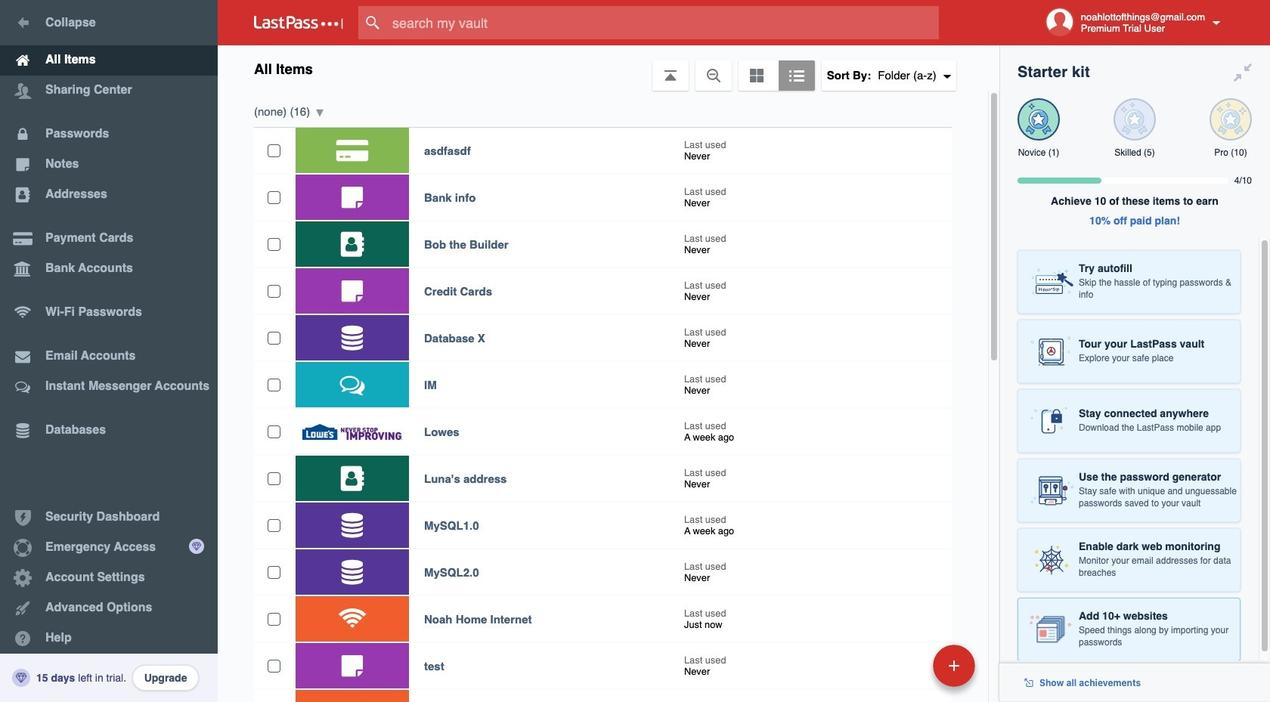 Task type: vqa. For each thing, say whether or not it's contained in the screenshot.
caret right Image
no



Task type: locate. For each thing, give the bounding box(es) containing it.
vault options navigation
[[218, 45, 1000, 91]]

new item navigation
[[829, 641, 985, 703]]

new item element
[[829, 644, 981, 687]]

lastpass image
[[254, 16, 343, 29]]

search my vault text field
[[358, 6, 963, 39]]



Task type: describe. For each thing, give the bounding box(es) containing it.
main navigation navigation
[[0, 0, 218, 703]]

Search search field
[[358, 6, 963, 39]]



